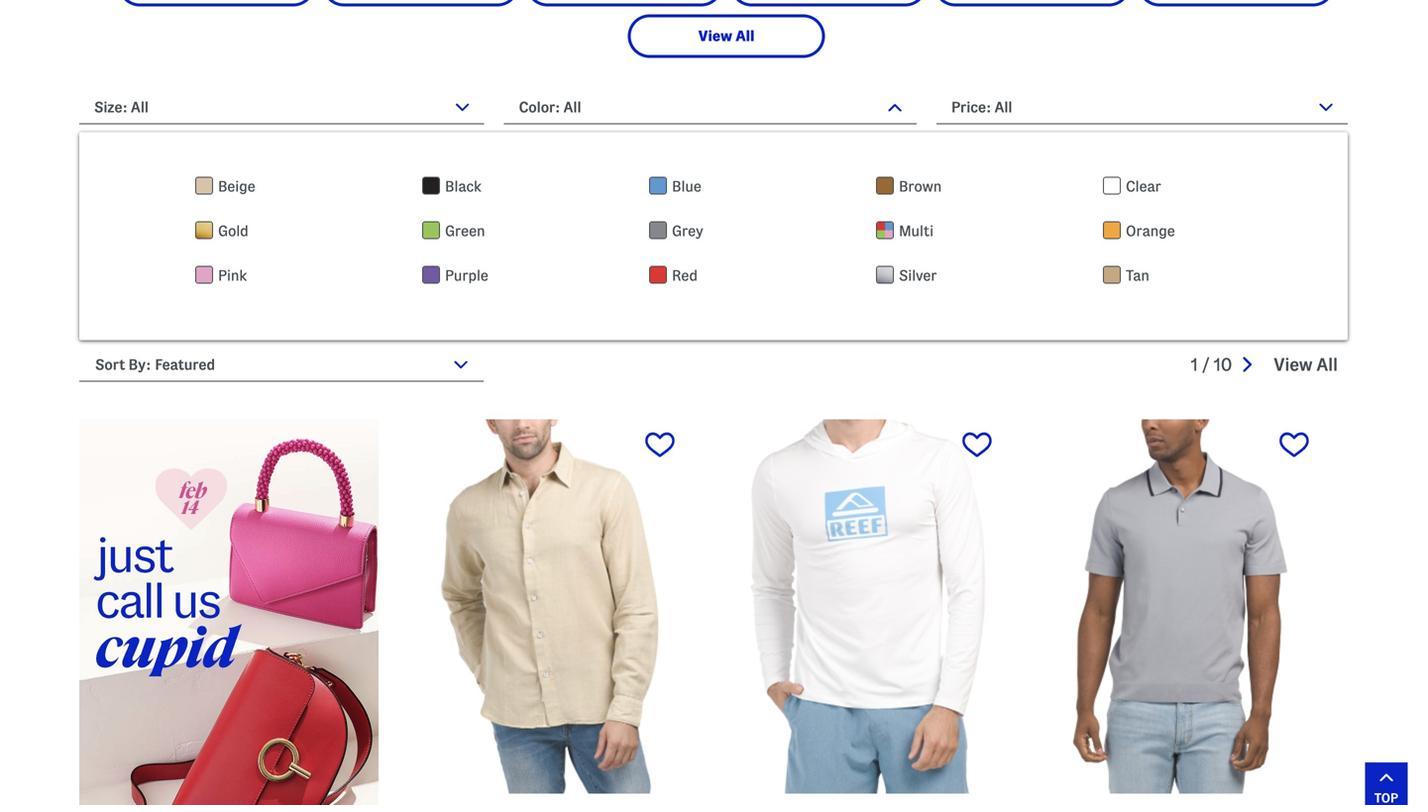 Task type: vqa. For each thing, say whether or not it's contained in the screenshot.
the Clear
yes



Task type: describe. For each thing, give the bounding box(es) containing it.
view all link
[[631, 17, 822, 55]]

multi
[[899, 223, 934, 239]]

all for price: all
[[995, 99, 1012, 115]]

green
[[445, 223, 485, 239]]

clear
[[1126, 178, 1161, 195]]

pink
[[218, 268, 247, 284]]

view
[[698, 28, 732, 44]]

featured
[[155, 357, 215, 373]]

grey
[[672, 223, 703, 239]]

price:
[[952, 99, 991, 115]]

purple
[[445, 268, 488, 284]]

view all link
[[1274, 355, 1338, 375]]

orange
[[1126, 223, 1175, 239]]

sort
[[95, 357, 125, 373]]

1 / 10
[[1191, 355, 1232, 375]]

silver
[[899, 268, 937, 284]]

1
[[1191, 355, 1198, 375]]

product pagination menu bar
[[1191, 342, 1348, 389]]

linen blend beach long sleeve shirt image
[[396, 420, 696, 794]]

size:
[[94, 99, 128, 115]]

color: all
[[519, 99, 581, 115]]



Task type: locate. For each thing, give the bounding box(es) containing it.
blue
[[672, 178, 702, 195]]

red
[[672, 268, 698, 284]]

view all
[[1274, 355, 1338, 375]]

black
[[445, 178, 482, 195]]

beige
[[218, 178, 255, 195]]

navigation inside product sorting navigation
[[1191, 342, 1348, 389]]

valentine's day image
[[79, 420, 379, 806]]

gorris stretch knit sweater polo image
[[1031, 420, 1330, 794]]

price: all
[[952, 99, 1012, 115]]

list box containing beige
[[173, 162, 1338, 311]]

all right color:
[[564, 99, 581, 115]]

all right view
[[736, 28, 755, 44]]

all
[[736, 28, 755, 44], [131, 99, 149, 115], [564, 99, 581, 115], [995, 99, 1012, 115]]

gold
[[218, 223, 249, 239]]

10
[[1214, 355, 1232, 375]]

color:
[[519, 99, 560, 115]]

sort by: featured
[[95, 357, 215, 373]]

all for view all
[[736, 28, 755, 44]]

product sorting navigation
[[79, 342, 1348, 397]]

list box
[[173, 162, 1338, 311]]

clemons hooded rash guard shirt image
[[714, 420, 1013, 794]]

all right size:
[[131, 99, 149, 115]]

size: all
[[94, 99, 149, 115]]

/
[[1202, 355, 1210, 375]]

tan
[[1126, 268, 1150, 284]]

brown
[[899, 178, 942, 195]]

by:
[[128, 357, 151, 373]]

navigation
[[1191, 342, 1348, 389]]

all
[[1317, 355, 1338, 375]]

all right price:
[[995, 99, 1012, 115]]

all for size: all
[[131, 99, 149, 115]]

view
[[1274, 355, 1313, 375]]

all for color: all
[[564, 99, 581, 115]]

navigation containing 1 / 10
[[1191, 342, 1348, 389]]

view all
[[698, 28, 755, 44]]



